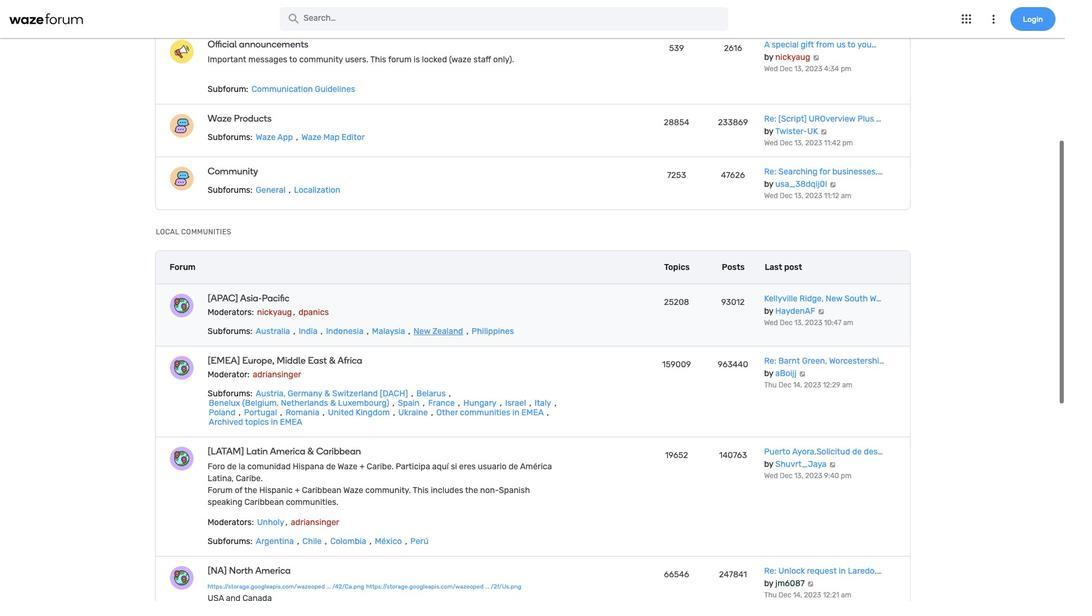 Task type: vqa. For each thing, say whether or not it's contained in the screenshot.
miles inside Highland Rd Baton Rouge 9.8 miles
no



Task type: locate. For each thing, give the bounding box(es) containing it.
1 vertical spatial caribbean
[[302, 486, 342, 496]]

3 13, from the top
[[795, 192, 804, 200]]

twister-uk link
[[776, 127, 818, 137]]

1 vertical spatial this
[[413, 486, 429, 496]]

méxico link
[[374, 537, 403, 547]]

wed dec 13, 2023 9:40 pm
[[764, 472, 852, 481]]

5 by from the top
[[764, 369, 774, 379]]

wed for community
[[764, 192, 778, 200]]

14, for [emea] europe, middle east & africa
[[793, 381, 803, 390]]

posts up '2616' on the top of the page
[[722, 8, 745, 18]]

re: for waze products
[[764, 114, 777, 124]]

1 vertical spatial moderators:
[[208, 518, 254, 528]]

2023 down shuvrt_jaya
[[805, 472, 823, 481]]

3 forum locked image from the top
[[170, 447, 193, 471]]

america up comunidad
[[270, 446, 305, 458]]

emea
[[522, 408, 544, 418], [280, 418, 302, 428]]

1 horizontal spatial to
[[848, 40, 856, 50]]

south
[[845, 294, 868, 304]]

9:40
[[824, 472, 839, 481]]

0 vertical spatial thu
[[764, 381, 777, 390]]

... left /2f/us.png
[[485, 584, 490, 591]]

2023 for official announcements
[[805, 65, 823, 73]]

13, down usa_38dqij0l link
[[795, 192, 804, 200]]

nickyaug down special
[[776, 52, 811, 62]]

forum inside [latam] latin america & caribbean foro de la comunidad hispana de waze + caribe. participa aquí si eres usuario de américa latina, caribe. forum of the hispanic + caribbean waze community. this includes the non-spanish speaking caribbean communities.
[[208, 486, 233, 496]]

, right other
[[458, 399, 460, 409]]

& up the hispana
[[308, 446, 314, 458]]

searching
[[779, 167, 818, 177]]

0 vertical spatial nickyaug link
[[776, 52, 811, 62]]

community
[[299, 55, 343, 65]]

4 re: from the top
[[764, 567, 777, 577]]

1 subforums: from the top
[[208, 133, 253, 143]]

dec down shuvrt_jaya link
[[780, 472, 793, 481]]

twister-
[[776, 127, 808, 137]]

america up https://storage.googleapis.com/wazeoped ... /42/ca.png link
[[255, 566, 291, 577]]

wed dec 13, 2023 11:42 pm
[[764, 139, 853, 147]]

2023 left 4:34
[[805, 65, 823, 73]]

to inside a special gift from us to you… by nickyaug
[[848, 40, 856, 50]]

0 horizontal spatial +
[[295, 486, 300, 496]]

0 vertical spatial pm
[[841, 65, 852, 73]]

communities.
[[286, 498, 339, 508]]

am right 12:29
[[842, 381, 853, 390]]

other
[[437, 408, 458, 418]]

pm for [latam] latin america & caribbean
[[841, 472, 852, 481]]

by inside a special gift from us to you… by nickyaug
[[764, 52, 774, 62]]

am right 10:47
[[844, 319, 854, 327]]

view the latest post image
[[820, 129, 828, 135], [799, 371, 807, 377], [829, 462, 837, 468], [807, 582, 815, 588]]

1 vertical spatial pm
[[843, 139, 853, 147]]

4 wed from the top
[[764, 319, 778, 327]]

thu down aboijj link
[[764, 381, 777, 390]]

1 wed from the top
[[764, 65, 778, 73]]

in left italy link
[[513, 408, 520, 418]]

puerto ayora,solicitud de des… by shuvrt_jaya
[[764, 447, 883, 470]]

1 horizontal spatial new
[[826, 294, 843, 304]]

1 horizontal spatial ...
[[485, 584, 490, 591]]

0 vertical spatial posts
[[722, 8, 745, 18]]

adriansinger link up chile on the left bottom of page
[[290, 518, 341, 528]]

2 the from the left
[[465, 486, 478, 496]]

[emea] europe, middle east & africa moderator: adriansinger
[[208, 355, 362, 380]]

, left italy link
[[529, 399, 532, 409]]

wed down twister-
[[764, 139, 778, 147]]

archived topics in emea link
[[208, 418, 304, 428]]

dec for [emea] europe, middle east & africa
[[779, 381, 792, 390]]

in right request
[[839, 567, 846, 577]]

0 vertical spatial to
[[848, 40, 856, 50]]

am for community
[[841, 192, 852, 200]]

[script]
[[779, 114, 807, 124]]

0 horizontal spatial ...
[[326, 584, 331, 591]]

7 by from the top
[[764, 579, 774, 589]]

0 vertical spatial view the latest post image
[[813, 55, 820, 61]]

by inside 're: barnt green, worcestershi… by aboijj'
[[764, 369, 774, 379]]

re: inside the re: searching for businesses,… by usa_38dqij0l
[[764, 167, 777, 177]]

re: inside the "re: [script] uroverview plus … by twister-uk"
[[764, 114, 777, 124]]

by down a
[[764, 52, 774, 62]]

this inside [latam] latin america & caribbean foro de la comunidad hispana de waze + caribe. participa aquí si eres usuario de américa latina, caribe. forum of the hispanic + caribbean waze community. this includes the non-spanish speaking caribbean communities.
[[413, 486, 429, 496]]

0 horizontal spatial in
[[271, 418, 278, 428]]

14, down jm6087 link
[[793, 592, 803, 600]]

forum locked image left foro
[[170, 447, 193, 471]]

forum locked image left official
[[170, 40, 193, 64]]

unlock
[[779, 567, 805, 577]]

14, down aboijj link
[[793, 381, 803, 390]]

view the latest post image up thu dec 14, 2023 12:21 am
[[807, 582, 815, 588]]

pm right 9:40
[[841, 472, 852, 481]]

, right india
[[321, 327, 323, 337]]

view the latest post image for [latam] latin america & caribbean
[[829, 462, 837, 468]]

argentina link
[[255, 537, 295, 547]]

ridge,
[[800, 294, 824, 304]]

& inside [latam] latin america & caribbean foro de la comunidad hispana de waze + caribe. participa aquí si eres usuario de américa latina, caribe. forum of the hispanic + caribbean waze community. this includes the non-spanish speaking caribbean communities.
[[308, 446, 314, 458]]

in inside 're: unlock request in laredo,… by jm6087'
[[839, 567, 846, 577]]

kellyville
[[764, 294, 798, 304]]

1 topics from the top
[[664, 8, 690, 18]]

wed for waze products
[[764, 139, 778, 147]]

posts for [emea] europe, middle east & africa
[[722, 262, 745, 272]]

benelux
[[209, 399, 240, 409]]

view the latest post image up 11:12
[[829, 182, 837, 188]]

wed dec 13, 2023 11:12 am
[[764, 192, 852, 200]]

india link
[[297, 327, 319, 337]]

2 subforums: from the top
[[208, 185, 253, 196]]

adriansinger
[[253, 370, 301, 380], [291, 518, 339, 528]]

1 horizontal spatial this
[[413, 486, 429, 496]]

the left "non-"
[[465, 486, 478, 496]]

uk
[[808, 127, 818, 137]]

0 horizontal spatial nickyaug link
[[256, 308, 293, 318]]

subforums: for subforums: general , localization
[[208, 185, 253, 196]]

waze down [latam] latin america & caribbean link
[[338, 462, 358, 472]]

1 vertical spatial posts
[[722, 262, 745, 272]]

2023 down "uk"
[[805, 139, 823, 147]]

moderators: unholy , adriansinger
[[208, 518, 339, 528]]

4 13, from the top
[[795, 319, 804, 327]]

2 vertical spatial pm
[[841, 472, 852, 481]]

0 horizontal spatial nickyaug
[[257, 308, 292, 318]]

américa
[[520, 462, 552, 472]]

posts
[[722, 8, 745, 18], [722, 262, 745, 272]]

1 forum locked image from the top
[[170, 40, 193, 64]]

0 vertical spatial adriansinger link
[[252, 370, 303, 380]]

0 vertical spatial moderators:
[[208, 308, 254, 318]]

des…
[[864, 447, 883, 458]]

communication guidelines link
[[250, 84, 356, 94]]

wed for [apac] asia-pacific
[[764, 319, 778, 327]]

community.
[[365, 486, 411, 496]]

am for [emea] europe, middle east & africa
[[842, 381, 853, 390]]

https://storage.googleapis.com/wazeoped down [na] north america
[[208, 584, 325, 591]]

view the latest post image for [emea] europe, middle east & africa
[[818, 309, 825, 315]]

13, for [latam] latin america & caribbean
[[795, 472, 804, 481]]

1 vertical spatial forum
[[208, 486, 233, 496]]

by inside the re: searching for businesses,… by usa_38dqij0l
[[764, 179, 774, 190]]

1 posts from the top
[[722, 8, 745, 18]]

5 wed from the top
[[764, 472, 778, 481]]

13, down gift
[[795, 65, 804, 73]]

[latam]
[[208, 446, 244, 458]]

puerto ayora,solicitud de des… link
[[764, 447, 883, 458]]

1 vertical spatial caribe.
[[236, 474, 263, 484]]

13, for official announcements
[[795, 65, 804, 73]]

nickyaug inside a special gift from us to you… by nickyaug
[[776, 52, 811, 62]]

kellyville ridge, new south w… link
[[764, 294, 882, 304]]

1 vertical spatial nickyaug link
[[256, 308, 293, 318]]

wed down usa_38dqij0l
[[764, 192, 778, 200]]

forum locked image
[[170, 40, 193, 64], [170, 357, 193, 380], [170, 447, 193, 471]]

2023 left 12:21
[[804, 592, 822, 600]]

forum
[[388, 55, 412, 65]]

14, for [na] north america
[[793, 592, 803, 600]]

…
[[877, 114, 882, 124]]

re: for community
[[764, 167, 777, 177]]

subforums: for subforums: austria, germany & switzerland [dach] , belarus , benelux (belgium, netherlands & luxembourg) , spain , france , hungary , israel , italy , poland , portugal , romania , united kingdom , ukraine , other communities in emea , archived topics in emea
[[208, 389, 253, 399]]

, left israel link
[[500, 399, 502, 409]]

wed for [latam] latin america & caribbean
[[764, 472, 778, 481]]

dec down twister-
[[780, 139, 793, 147]]

2 forum locked image from the top
[[170, 357, 193, 380]]

...
[[326, 584, 331, 591], [485, 584, 490, 591]]

us
[[837, 40, 846, 50]]

0 vertical spatial forum
[[170, 263, 196, 273]]

2023 for waze products
[[805, 139, 823, 147]]

india
[[299, 327, 318, 337]]

1 horizontal spatial emea
[[522, 408, 544, 418]]

poland
[[209, 408, 236, 418]]

2 thu from the top
[[764, 592, 777, 600]]

0 horizontal spatial the
[[244, 486, 257, 496]]

adriansinger up austria,
[[253, 370, 301, 380]]

0 vertical spatial topics
[[664, 8, 690, 18]]

waze left community.
[[343, 486, 363, 496]]

thu for [na] north america
[[764, 592, 777, 600]]

communities
[[460, 408, 511, 418]]

no unread posts image
[[170, 294, 193, 318]]

to
[[848, 40, 856, 50], [289, 55, 297, 65]]

re: left [script]
[[764, 114, 777, 124]]

2023 down usa_38dqij0l link
[[805, 192, 823, 200]]

nickyaug link down pacific
[[256, 308, 293, 318]]

subforums: austria, germany & switzerland [dach] , belarus , benelux (belgium, netherlands & luxembourg) , spain , france , hungary , israel , italy , poland , portugal , romania , united kingdom , ukraine , other communities in emea , archived topics in emea
[[208, 389, 557, 428]]

2 vertical spatial forum locked image
[[170, 447, 193, 471]]

by
[[764, 52, 774, 62], [764, 127, 774, 137], [764, 179, 774, 190], [764, 307, 774, 317], [764, 369, 774, 379], [764, 460, 774, 470], [764, 579, 774, 589]]

dec
[[780, 65, 793, 73], [780, 139, 793, 147], [780, 192, 793, 200], [780, 319, 793, 327], [779, 381, 792, 390], [780, 472, 793, 481], [779, 592, 792, 600]]

a special gift from us to you… by nickyaug
[[764, 40, 877, 62]]

1 vertical spatial forum locked image
[[170, 357, 193, 380]]

re: barnt green, worcestershi… by aboijj
[[764, 357, 885, 379]]

0 vertical spatial 14,
[[793, 381, 803, 390]]

2 topics from the top
[[664, 262, 690, 272]]

subforums: down moderator: at the bottom of page
[[208, 389, 253, 399]]

, left chile link
[[297, 537, 299, 547]]

locked
[[422, 55, 447, 65]]

the
[[244, 486, 257, 496], [465, 486, 478, 496]]

pm right 4:34
[[841, 65, 852, 73]]

latin
[[246, 446, 268, 458]]

topics up 25208
[[664, 262, 690, 272]]

3 wed from the top
[[764, 192, 778, 200]]

adriansinger link up austria,
[[252, 370, 303, 380]]

, right [dach]
[[411, 389, 413, 399]]

1 14, from the top
[[793, 381, 803, 390]]

1 thu from the top
[[764, 381, 777, 390]]

1 re: from the top
[[764, 114, 777, 124]]

1 horizontal spatial https://storage.googleapis.com/wazeoped
[[366, 584, 484, 591]]

by down kellyville
[[764, 307, 774, 317]]

view the latest post image for [emea] europe, middle east & africa
[[799, 371, 807, 377]]

subforums: inside subforums: austria, germany & switzerland [dach] , belarus , benelux (belgium, netherlands & luxembourg) , spain , france , hungary , israel , italy , poland , portugal , romania , united kingdom , ukraine , other communities in emea , archived topics in emea
[[208, 389, 253, 399]]

moderators:
[[208, 308, 254, 318], [208, 518, 254, 528]]

de
[[853, 447, 862, 458], [227, 462, 237, 472], [326, 462, 336, 472], [509, 462, 518, 472]]

nickyaug inside the [apac] asia-pacific moderators: nickyaug , dpanics
[[257, 308, 292, 318]]

of
[[235, 486, 243, 496]]

4:34
[[824, 65, 839, 73]]

1 13, from the top
[[795, 65, 804, 73]]

moderators: down "[apac]"
[[208, 308, 254, 318]]

&
[[329, 355, 336, 367], [324, 389, 330, 399], [330, 399, 336, 409], [308, 446, 314, 458]]

1 horizontal spatial forum
[[208, 486, 233, 496]]

new left south
[[826, 294, 843, 304]]

topics for [emea] europe, middle east & africa
[[664, 262, 690, 272]]

by left aboijj link
[[764, 369, 774, 379]]

1 vertical spatial to
[[289, 55, 297, 65]]

de inside puerto ayora,solicitud de des… by shuvrt_jaya
[[853, 447, 862, 458]]

1 horizontal spatial +
[[360, 462, 365, 472]]

0 vertical spatial america
[[270, 446, 305, 458]]

4 subforums: from the top
[[208, 389, 253, 399]]

subforums: waze app , waze map editor
[[208, 133, 365, 143]]

topics
[[664, 8, 690, 18], [664, 262, 690, 272]]

thu dec 14, 2023 12:21 am
[[764, 592, 852, 600]]

caribbean down hispanic at the left bottom of the page
[[244, 498, 284, 508]]

nickyaug
[[776, 52, 811, 62], [257, 308, 292, 318]]

1 horizontal spatial the
[[465, 486, 478, 496]]

east
[[308, 355, 327, 367]]

am for [na] north america
[[841, 592, 852, 600]]

12:21
[[823, 592, 840, 600]]

1 moderators: from the top
[[208, 308, 254, 318]]

subforums: up [emea]
[[208, 327, 253, 337]]

waze products link
[[208, 113, 551, 124]]

4 by from the top
[[764, 307, 774, 317]]

2 by from the top
[[764, 127, 774, 137]]

1 horizontal spatial in
[[513, 408, 520, 418]]

2 re: from the top
[[764, 167, 777, 177]]

, right italy link
[[555, 399, 557, 409]]

by inside puerto ayora,solicitud de des… by shuvrt_jaya
[[764, 460, 774, 470]]

, left dpanics "link"
[[293, 308, 295, 318]]

caribbean up the hispana
[[316, 446, 361, 458]]

2023 left 10:47
[[805, 319, 823, 327]]

, right the belarus link
[[449, 389, 451, 399]]

1 horizontal spatial nickyaug
[[776, 52, 811, 62]]

dec down usa_38dqij0l
[[780, 192, 793, 200]]

2 wed from the top
[[764, 139, 778, 147]]

caribe. down the 'la'
[[236, 474, 263, 484]]

2 horizontal spatial in
[[839, 567, 846, 577]]

0 horizontal spatial https://storage.googleapis.com/wazeoped
[[208, 584, 325, 591]]

0 vertical spatial nickyaug
[[776, 52, 811, 62]]

2 13, from the top
[[795, 139, 804, 147]]

subforums: for subforums: argentina , chile , colombia , méxico , perú
[[208, 537, 253, 547]]

1 vertical spatial america
[[255, 566, 291, 577]]

pm right 11:42
[[843, 139, 853, 147]]

(waze
[[449, 55, 472, 65]]

caribbean up communities.
[[302, 486, 342, 496]]

zealand
[[433, 327, 463, 337]]

1 vertical spatial thu
[[764, 592, 777, 600]]

0 vertical spatial this
[[370, 55, 386, 65]]

5 subforums: from the top
[[208, 537, 253, 547]]

view the latest post image right "uk"
[[820, 129, 828, 135]]

de right the hispana
[[326, 462, 336, 472]]

5 13, from the top
[[795, 472, 804, 481]]

dec down special
[[780, 65, 793, 73]]

2 posts from the top
[[722, 262, 745, 272]]

6 by from the top
[[764, 460, 774, 470]]

pm for waze products
[[843, 139, 853, 147]]

dec for [na] north america
[[779, 592, 792, 600]]

view the latest post image
[[813, 55, 820, 61], [829, 182, 837, 188], [818, 309, 825, 315]]

by inside the "re: [script] uroverview plus … by twister-uk"
[[764, 127, 774, 137]]

13, down twister-uk link
[[795, 139, 804, 147]]

kellyville ridge, new south w… by haydenaf
[[764, 294, 882, 317]]

waze left "app"
[[256, 133, 276, 143]]

portugal
[[244, 408, 277, 418]]

1 vertical spatial 14,
[[793, 592, 803, 600]]

wed down kellyville
[[764, 319, 778, 327]]

0 horizontal spatial this
[[370, 55, 386, 65]]

caribe.
[[367, 462, 394, 472], [236, 474, 263, 484]]

2 14, from the top
[[793, 592, 803, 600]]

0 horizontal spatial to
[[289, 55, 297, 65]]

re: left 'unlock'
[[764, 567, 777, 577]]

12:29
[[823, 381, 841, 390]]

1 by from the top
[[764, 52, 774, 62]]

subforums: down community
[[208, 185, 253, 196]]

the right of
[[244, 486, 257, 496]]

0 horizontal spatial new
[[414, 327, 431, 337]]

re: inside 're: unlock request in laredo,… by jm6087'
[[764, 567, 777, 577]]

by left usa_38dqij0l link
[[764, 179, 774, 190]]

new left the zealand
[[414, 327, 431, 337]]

map
[[324, 133, 340, 143]]

poland link
[[208, 408, 237, 418]]

0 horizontal spatial forum
[[170, 263, 196, 273]]

, left spain
[[393, 408, 395, 418]]

to right us
[[848, 40, 856, 50]]

1 the from the left
[[244, 486, 257, 496]]

kingdom
[[356, 408, 390, 418]]

to down the announcements
[[289, 55, 297, 65]]

1 vertical spatial topics
[[664, 262, 690, 272]]

america inside [latam] latin america & caribbean foro de la comunidad hispana de waze + caribe. participa aquí si eres usuario de américa latina, caribe. forum of the hispanic + caribbean waze community. this includes the non-spanish speaking caribbean communities.
[[270, 446, 305, 458]]

by left jm6087 on the bottom right
[[764, 579, 774, 589]]

https://storage.googleapis.com/wazeoped
[[208, 584, 325, 591], [366, 584, 484, 591]]

0 vertical spatial adriansinger
[[253, 370, 301, 380]]

view the latest post image down kellyville ridge, new south w… 'link'
[[818, 309, 825, 315]]

, left méxico
[[370, 537, 372, 547]]

israel
[[505, 399, 526, 409]]

forum down latina,
[[208, 486, 233, 496]]

re: unlock request in laredo,… by jm6087
[[764, 567, 882, 589]]

important
[[208, 55, 246, 65]]

1 vertical spatial nickyaug
[[257, 308, 292, 318]]

am right 11:12
[[841, 192, 852, 200]]

, inside the [apac] asia-pacific moderators: nickyaug , dpanics
[[293, 308, 295, 318]]

2 vertical spatial view the latest post image
[[818, 309, 825, 315]]

13, down shuvrt_jaya
[[795, 472, 804, 481]]

perú
[[411, 537, 429, 547]]

13, down haydenaf
[[795, 319, 804, 327]]

3 re: from the top
[[764, 357, 777, 367]]

0 vertical spatial forum locked image
[[170, 40, 193, 64]]

perú link
[[409, 537, 430, 547]]

3 by from the top
[[764, 179, 774, 190]]

3 subforums: from the top
[[208, 327, 253, 337]]

middle
[[277, 355, 306, 367]]

0 vertical spatial caribe.
[[367, 462, 394, 472]]

0 vertical spatial new
[[826, 294, 843, 304]]

de left des…
[[853, 447, 862, 458]]

pm
[[841, 65, 852, 73], [843, 139, 853, 147], [841, 472, 852, 481]]

australia
[[256, 327, 290, 337]]

, left perú link
[[405, 537, 407, 547]]



Task type: describe. For each thing, give the bounding box(es) containing it.
archived
[[209, 418, 243, 428]]

dec for waze products
[[780, 139, 793, 147]]

1 vertical spatial view the latest post image
[[829, 182, 837, 188]]

to inside official announcements important messages to community users. this forum is locked (waze staff only).
[[289, 55, 297, 65]]

dec for [latam] latin america & caribbean
[[780, 472, 793, 481]]

gift
[[801, 40, 814, 50]]

, right portugal link
[[280, 408, 282, 418]]

jm6087
[[776, 579, 805, 589]]

1 ... from the left
[[326, 584, 331, 591]]

forum locked image for [emea]
[[170, 357, 193, 380]]

, right unholy
[[286, 518, 288, 528]]

malaysia link
[[371, 327, 406, 337]]

waze down subforum: at the left top of the page
[[208, 113, 232, 124]]

unholy
[[257, 518, 284, 528]]

1 vertical spatial adriansinger
[[291, 518, 339, 528]]

is
[[414, 55, 420, 65]]

2023 for [na] north america
[[804, 592, 822, 600]]

, right malaysia
[[408, 327, 411, 337]]

13, for [apac] asia-pacific
[[795, 319, 804, 327]]

ayora,solicitud
[[792, 447, 851, 458]]

/42/ca.png
[[332, 584, 364, 591]]

, left united
[[323, 408, 325, 418]]

united
[[328, 408, 354, 418]]

waze app link
[[255, 133, 294, 143]]

adriansinger inside [emea] europe, middle east & africa moderator: adriansinger
[[253, 370, 301, 380]]

0 vertical spatial caribbean
[[316, 446, 361, 458]]

1 horizontal spatial caribe.
[[367, 462, 394, 472]]

https://storage.googleapis.com/wazeoped ... /2f/us.png link
[[366, 582, 522, 594]]

italy
[[535, 399, 551, 409]]

romania
[[286, 408, 319, 418]]

subforums: for subforums: waze app , waze map editor
[[208, 133, 253, 143]]

2023 for [latam] latin america & caribbean
[[805, 472, 823, 481]]

posts for waze products
[[722, 8, 745, 18]]

1 https://storage.googleapis.com/wazeoped from the left
[[208, 584, 325, 591]]

barnt
[[779, 357, 800, 367]]

dec for community
[[780, 192, 793, 200]]

[latam] latin america & caribbean link
[[208, 446, 551, 458]]

1 vertical spatial +
[[295, 486, 300, 496]]

dec for official announcements
[[780, 65, 793, 73]]

19652
[[665, 451, 688, 461]]

users.
[[345, 55, 369, 65]]

dec for [apac] asia-pacific
[[780, 319, 793, 327]]

america for latin
[[270, 446, 305, 458]]

2023 for [apac] asia-pacific
[[805, 319, 823, 327]]

spain link
[[397, 399, 421, 409]]

963440
[[718, 360, 749, 370]]

france
[[428, 399, 455, 409]]

re: for [na] north america
[[764, 567, 777, 577]]

2 https://storage.googleapis.com/wazeoped from the left
[[366, 584, 484, 591]]

13, for community
[[795, 192, 804, 200]]

[na] north america link
[[208, 566, 551, 577]]

pacific
[[262, 293, 290, 304]]

[na] north america
[[208, 566, 291, 577]]

usa_38dqij0l link
[[776, 179, 827, 190]]

, left other
[[431, 408, 433, 418]]

, right the zealand
[[467, 327, 469, 337]]

general link
[[255, 185, 287, 196]]

de left the 'la'
[[227, 462, 237, 472]]

233869
[[718, 118, 748, 128]]

dpanics
[[299, 308, 329, 318]]

hungary link
[[462, 399, 498, 409]]

moderators: inside the [apac] asia-pacific moderators: nickyaug , dpanics
[[208, 308, 254, 318]]

13, for waze products
[[795, 139, 804, 147]]

, left spain link
[[393, 399, 395, 409]]

, right israel
[[547, 408, 549, 418]]

2 moderators: from the top
[[208, 518, 254, 528]]

america for north
[[255, 566, 291, 577]]

by inside kellyville ridge, new south w… by haydenaf
[[764, 307, 774, 317]]

view the latest post image for waze products
[[820, 129, 828, 135]]

/2f/us.png
[[491, 584, 522, 591]]

[emea]
[[208, 355, 240, 367]]

aquí
[[432, 462, 449, 472]]

new inside kellyville ridge, new south w… by haydenaf
[[826, 294, 843, 304]]

community link
[[208, 166, 551, 177]]

dpanics link
[[297, 308, 330, 318]]

wed dec 13, 2023 10:47 am
[[764, 319, 854, 327]]

pm for official announcements
[[841, 65, 852, 73]]

haydenaf link
[[776, 307, 816, 317]]

1 vertical spatial adriansinger link
[[290, 518, 341, 528]]

subforums: for subforums: australia , india , indonesia , malaysia , new zealand , philippines
[[208, 327, 253, 337]]

re: [script] uroverview plus … link
[[764, 114, 882, 124]]

de right the usuario
[[509, 462, 518, 472]]

0 horizontal spatial emea
[[280, 418, 302, 428]]

this inside official announcements important messages to community users. this forum is locked (waze staff only).
[[370, 55, 386, 65]]

indonesia
[[326, 327, 364, 337]]

, right general
[[289, 185, 291, 196]]

11:42
[[824, 139, 841, 147]]

subforums: australia , india , indonesia , malaysia , new zealand , philippines
[[208, 327, 514, 337]]

jm6087 link
[[776, 579, 805, 589]]

official announcements link
[[208, 39, 551, 50]]

wed for official announcements
[[764, 65, 778, 73]]

businesses,…
[[833, 167, 883, 177]]

worcestershi…
[[829, 357, 885, 367]]

, right poland 'link'
[[239, 408, 241, 418]]

italy link
[[534, 399, 553, 409]]

28854
[[664, 118, 690, 128]]

thu dec 14, 2023 12:29 am
[[764, 381, 853, 390]]

topics
[[245, 418, 269, 428]]

& right netherlands
[[330, 399, 336, 409]]

subforum:
[[208, 84, 248, 94]]

0 vertical spatial +
[[360, 462, 365, 472]]

wed dec 13, 2023 4:34 pm
[[764, 65, 852, 73]]

luxembourg)
[[338, 399, 389, 409]]

2616
[[724, 43, 742, 53]]

thu for [emea] europe, middle east & africa
[[764, 381, 777, 390]]

request
[[807, 567, 837, 577]]

forum locked image for official
[[170, 40, 193, 64]]

2 vertical spatial caribbean
[[244, 498, 284, 508]]

[emea] europe, middle east & africa link
[[208, 355, 551, 367]]

, left malaysia link
[[367, 327, 369, 337]]

247841
[[719, 570, 747, 581]]

spanish
[[499, 486, 530, 496]]

switzerland
[[332, 389, 378, 399]]

[na]
[[208, 566, 227, 577]]

waze left 'map'
[[302, 133, 321, 143]]

2023 for community
[[805, 192, 823, 200]]

australia link
[[255, 327, 291, 337]]

93012
[[722, 298, 745, 308]]

re: searching for businesses,… link
[[764, 167, 883, 177]]

chile
[[303, 537, 322, 547]]

staff
[[474, 55, 491, 65]]

[apac]
[[208, 293, 238, 304]]

, right spain link
[[423, 399, 425, 409]]

re: searching for businesses,… by usa_38dqij0l
[[764, 167, 883, 190]]

1 horizontal spatial nickyaug link
[[776, 52, 811, 62]]

benelux (belgium, netherlands & luxembourg) link
[[208, 399, 391, 409]]

africa
[[338, 355, 362, 367]]

subforums: general , localization
[[208, 185, 341, 196]]

, left india link
[[293, 327, 295, 337]]

colombia link
[[329, 537, 368, 547]]

includes
[[431, 486, 463, 496]]

1 vertical spatial new
[[414, 327, 431, 337]]

& inside [emea] europe, middle east & africa moderator: adriansinger
[[329, 355, 336, 367]]

0 horizontal spatial caribe.
[[236, 474, 263, 484]]

by inside 're: unlock request in laredo,… by jm6087'
[[764, 579, 774, 589]]

am for [apac] asia-pacific
[[844, 319, 854, 327]]

ukraine link
[[397, 408, 429, 418]]

, right "app"
[[296, 133, 298, 143]]

w…
[[870, 294, 882, 304]]

argentina
[[256, 537, 294, 547]]

uroverview
[[809, 114, 856, 124]]

re: inside 're: barnt green, worcestershi… by aboijj'
[[764, 357, 777, 367]]

asia-
[[240, 293, 262, 304]]

66546
[[664, 570, 689, 581]]

view the latest post image for waze products
[[813, 55, 820, 61]]

2 ... from the left
[[485, 584, 490, 591]]

topics for waze products
[[664, 8, 690, 18]]

general
[[256, 185, 286, 196]]

ukraine
[[398, 408, 428, 418]]

aboijj
[[776, 369, 797, 379]]

messages
[[248, 55, 287, 65]]

europe,
[[242, 355, 275, 367]]

2023 for [emea] europe, middle east & africa
[[804, 381, 822, 390]]

localization
[[294, 185, 341, 196]]

communities
[[181, 228, 231, 237]]

austria,
[[256, 389, 286, 399]]

moderator:
[[208, 370, 250, 380]]

, right chile on the left bottom of page
[[325, 537, 327, 547]]

& right germany
[[324, 389, 330, 399]]

view the latest post image for [na] north america
[[807, 582, 815, 588]]

no unread posts image
[[170, 567, 193, 591]]



